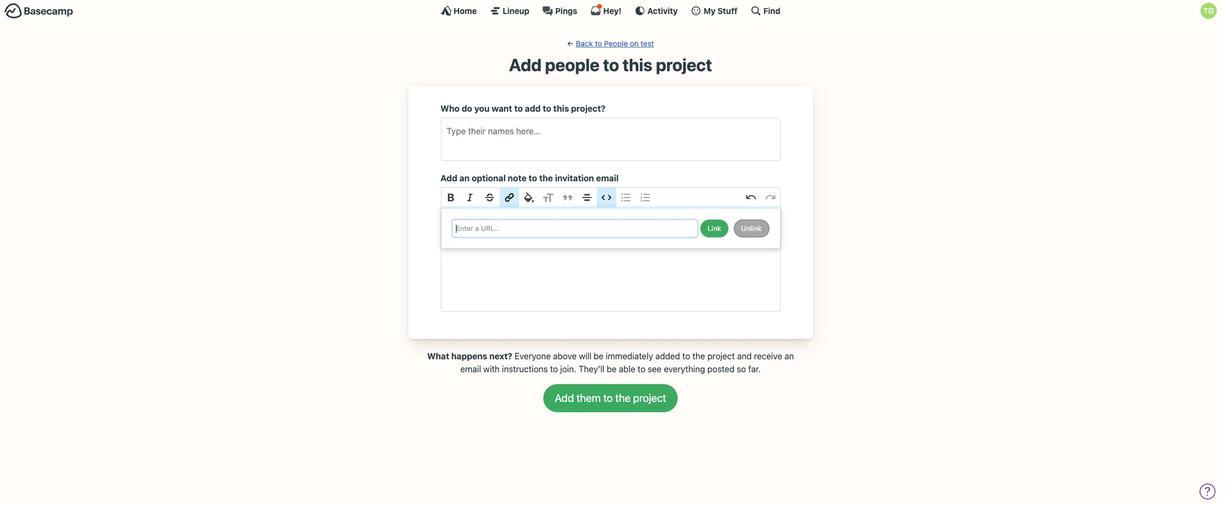 Task type: vqa. For each thing, say whether or not it's contained in the screenshot.
› message board
no



Task type: describe. For each thing, give the bounding box(es) containing it.
want
[[492, 104, 513, 114]]

←
[[567, 39, 574, 48]]

everyone above will be immediately added to the project and receive an email with instructions to join.       they'll be able to see everything posted so far.
[[461, 352, 795, 374]]

my
[[704, 6, 716, 15]]

find button
[[751, 5, 781, 16]]

join.
[[561, 365, 577, 374]]

my stuff button
[[691, 5, 738, 16]]

activity
[[648, 6, 678, 15]]

see
[[648, 365, 662, 374]]

1 horizontal spatial this
[[623, 55, 653, 75]]

find
[[764, 6, 781, 15]]

to right 'add'
[[543, 104, 552, 114]]

you
[[475, 104, 490, 114]]

project inside everyone above will be immediately added to the project and receive an email with instructions to join.       they'll be able to see everything posted so far.
[[708, 352, 735, 361]]

the inside everyone above will be immediately added to the project and receive an email with instructions to join.       they'll be able to see everything posted so far.
[[693, 352, 706, 361]]

0 vertical spatial an
[[460, 174, 470, 183]]

what
[[427, 352, 450, 361]]

back to people on test link
[[576, 39, 655, 48]]

to left see
[[638, 365, 646, 374]]

what happens next?
[[427, 352, 513, 361]]

add people to this project
[[509, 55, 713, 75]]

lineup
[[503, 6, 530, 15]]

to down ← back to people on test
[[603, 55, 620, 75]]

an inside everyone above will be immediately added to the project and receive an email with instructions to join.       they'll be able to see everything posted so far.
[[785, 352, 795, 361]]

to up everything
[[683, 352, 691, 361]]

back
[[576, 39, 593, 48]]

note
[[508, 174, 527, 183]]

so
[[737, 365, 747, 374]]

switch accounts image
[[4, 3, 73, 19]]

home
[[454, 6, 477, 15]]

email inside everyone above will be immediately added to the project and receive an email with instructions to join.       they'll be able to see everything posted so far.
[[461, 365, 481, 374]]

happens
[[452, 352, 488, 361]]

my stuff
[[704, 6, 738, 15]]

← back to people on test
[[567, 39, 655, 48]]

who do you want to add to this project?
[[441, 104, 606, 114]]

pings button
[[543, 5, 578, 16]]

stuff
[[718, 6, 738, 15]]

do
[[462, 104, 473, 114]]

everything
[[664, 365, 706, 374]]

they'll
[[579, 365, 605, 374]]

added
[[656, 352, 681, 361]]

add for add an optional note to the invitation email
[[441, 174, 458, 183]]

immediately
[[606, 352, 654, 361]]

0 horizontal spatial the
[[540, 174, 553, 183]]



Task type: locate. For each thing, give the bounding box(es) containing it.
0 horizontal spatial be
[[594, 352, 604, 361]]

email right invitation
[[597, 174, 619, 183]]

main element
[[0, 0, 1222, 21]]

0 horizontal spatial this
[[554, 104, 569, 114]]

be
[[594, 352, 604, 361], [607, 365, 617, 374]]

add an optional note to the invitation email
[[441, 174, 619, 183]]

will
[[579, 352, 592, 361]]

email down what happens next?
[[461, 365, 481, 374]]

home link
[[441, 5, 477, 16]]

1 vertical spatial the
[[693, 352, 706, 361]]

hey!
[[604, 6, 622, 15]]

1 horizontal spatial add
[[509, 55, 542, 75]]

tim burton image
[[1201, 3, 1218, 19]]

this down on
[[623, 55, 653, 75]]

1 vertical spatial add
[[441, 174, 458, 183]]

this
[[623, 55, 653, 75], [554, 104, 569, 114]]

1 horizontal spatial be
[[607, 365, 617, 374]]

the up everything
[[693, 352, 706, 361]]

to right "back"
[[595, 39, 602, 48]]

project
[[656, 55, 713, 75], [708, 352, 735, 361]]

None submit
[[544, 385, 678, 413]]

to left 'add'
[[515, 104, 523, 114]]

activity link
[[635, 5, 678, 16]]

email
[[597, 174, 619, 183], [461, 365, 481, 374]]

an
[[460, 174, 470, 183], [785, 352, 795, 361]]

1 vertical spatial project
[[708, 352, 735, 361]]

an right 'receive'
[[785, 352, 795, 361]]

optional
[[472, 174, 506, 183]]

Type your note here… text field
[[441, 208, 781, 312]]

people
[[605, 39, 628, 48]]

add left optional
[[441, 174, 458, 183]]

0 horizontal spatial email
[[461, 365, 481, 374]]

add
[[525, 104, 541, 114]]

0 vertical spatial be
[[594, 352, 604, 361]]

with
[[484, 365, 500, 374]]

lineup link
[[490, 5, 530, 16]]

the left invitation
[[540, 174, 553, 183]]

hey! button
[[591, 4, 622, 16]]

1 horizontal spatial the
[[693, 352, 706, 361]]

who
[[441, 104, 460, 114]]

add
[[509, 55, 542, 75], [441, 174, 458, 183]]

to
[[595, 39, 602, 48], [603, 55, 620, 75], [515, 104, 523, 114], [543, 104, 552, 114], [529, 174, 538, 183], [683, 352, 691, 361], [551, 365, 558, 374], [638, 365, 646, 374]]

project?
[[572, 104, 606, 114]]

everyone
[[515, 352, 551, 361]]

0 horizontal spatial an
[[460, 174, 470, 183]]

add for add people to this project
[[509, 55, 542, 75]]

pings
[[556, 6, 578, 15]]

0 vertical spatial this
[[623, 55, 653, 75]]

be left the able
[[607, 365, 617, 374]]

Who do you want to add to this project? text field
[[446, 123, 776, 139]]

above
[[553, 352, 577, 361]]

test
[[641, 39, 655, 48]]

on
[[630, 39, 639, 48]]

0 vertical spatial the
[[540, 174, 553, 183]]

able
[[619, 365, 636, 374]]

0 vertical spatial project
[[656, 55, 713, 75]]

1 vertical spatial be
[[607, 365, 617, 374]]

0 vertical spatial email
[[597, 174, 619, 183]]

this left project?
[[554, 104, 569, 114]]

add up who do you want to add to this project?
[[509, 55, 542, 75]]

1 vertical spatial this
[[554, 104, 569, 114]]

URL url field
[[452, 220, 698, 238]]

1 vertical spatial an
[[785, 352, 795, 361]]

posted
[[708, 365, 735, 374]]

0 vertical spatial add
[[509, 55, 542, 75]]

to right note
[[529, 174, 538, 183]]

1 vertical spatial email
[[461, 365, 481, 374]]

instructions
[[502, 365, 548, 374]]

1 horizontal spatial an
[[785, 352, 795, 361]]

invitation
[[555, 174, 594, 183]]

and
[[738, 352, 752, 361]]

None button
[[701, 220, 729, 238], [734, 220, 770, 238], [701, 220, 729, 238], [734, 220, 770, 238]]

an left optional
[[460, 174, 470, 183]]

0 horizontal spatial add
[[441, 174, 458, 183]]

1 horizontal spatial email
[[597, 174, 619, 183]]

the
[[540, 174, 553, 183], [693, 352, 706, 361]]

people
[[545, 55, 600, 75]]

to left join.
[[551, 365, 558, 374]]

receive
[[755, 352, 783, 361]]

far.
[[749, 365, 761, 374]]

next?
[[490, 352, 513, 361]]

be right will
[[594, 352, 604, 361]]



